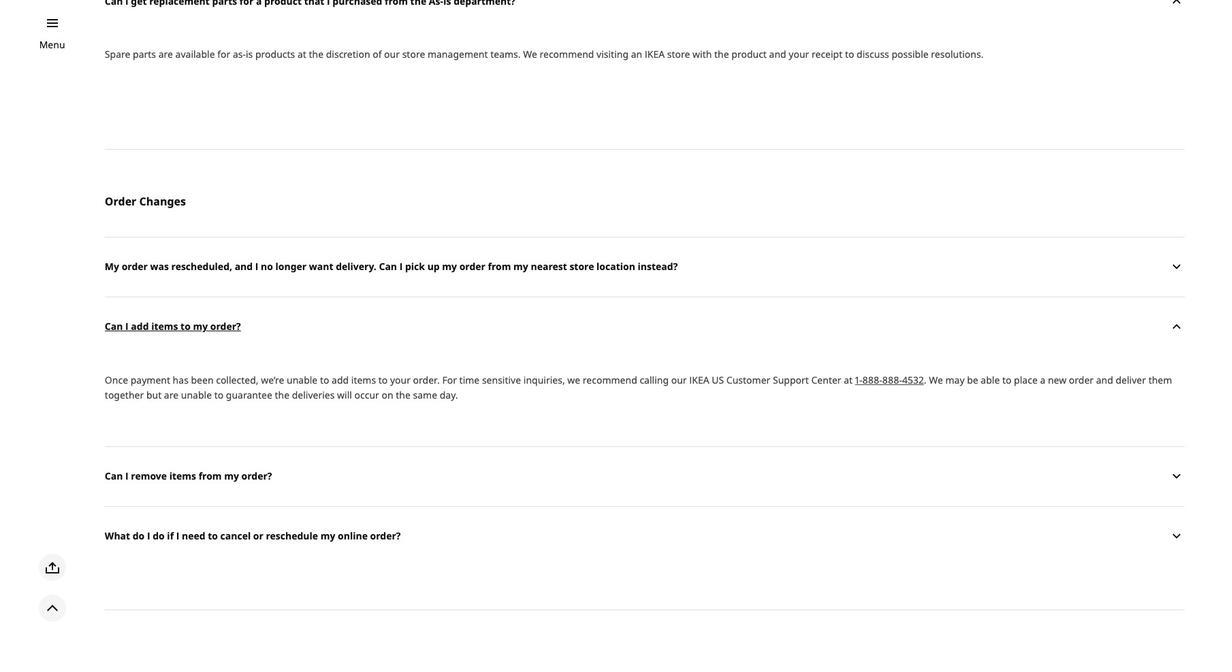 Task type: locate. For each thing, give the bounding box(es) containing it.
are right parts
[[159, 48, 173, 61]]

order? inside the can i remove items from my order? dropdown button
[[242, 470, 272, 483]]

do left if at the left bottom
[[153, 530, 165, 543]]

but
[[146, 389, 162, 402]]

longer
[[276, 261, 307, 274]]

store right of at the left top
[[402, 48, 425, 61]]

0 vertical spatial and
[[770, 48, 787, 61]]

can inside "dropdown button"
[[105, 321, 123, 334]]

i up once
[[125, 321, 129, 334]]

0 horizontal spatial unable
[[181, 389, 212, 402]]

our right calling
[[672, 374, 687, 387]]

1 vertical spatial items
[[351, 374, 376, 387]]

our right of at the left top
[[384, 48, 400, 61]]

order right up
[[460, 261, 486, 274]]

0 horizontal spatial do
[[133, 530, 145, 543]]

and inside . we may be able to place a new order and deliver them together but are unable to guarantee the deliveries will occur on the same day.
[[1097, 374, 1114, 387]]

recommend
[[540, 48, 594, 61], [583, 374, 638, 387]]

items for can i remove items from my order?
[[169, 470, 196, 483]]

collected,
[[216, 374, 259, 387]]

0 horizontal spatial your
[[390, 374, 411, 387]]

1 horizontal spatial order?
[[242, 470, 272, 483]]

and
[[770, 48, 787, 61], [235, 261, 253, 274], [1097, 374, 1114, 387]]

guarantee
[[226, 389, 272, 402]]

order? up 'or'
[[242, 470, 272, 483]]

to inside "dropdown button"
[[181, 321, 191, 334]]

0 vertical spatial unable
[[287, 374, 318, 387]]

do
[[133, 530, 145, 543], [153, 530, 165, 543]]

visiting
[[597, 48, 629, 61]]

1 horizontal spatial do
[[153, 530, 165, 543]]

888- left 4532
[[863, 374, 883, 387]]

order? for can i remove items from my order?
[[242, 470, 272, 483]]

i inside "dropdown button"
[[125, 321, 129, 334]]

my up been
[[193, 321, 208, 334]]

order right the my
[[122, 261, 148, 274]]

add up payment
[[131, 321, 149, 334]]

the left discretion
[[309, 48, 324, 61]]

remove
[[131, 470, 167, 483]]

1 horizontal spatial ikea
[[690, 374, 710, 387]]

2 vertical spatial items
[[169, 470, 196, 483]]

can left pick on the top
[[379, 261, 397, 274]]

ikea right an at the right top
[[645, 48, 665, 61]]

1 horizontal spatial store
[[570, 261, 594, 274]]

1 vertical spatial order?
[[242, 470, 272, 483]]

are right but
[[164, 389, 179, 402]]

my left the nearest
[[514, 261, 529, 274]]

1 horizontal spatial we
[[929, 374, 944, 387]]

1 vertical spatial and
[[235, 261, 253, 274]]

0 horizontal spatial and
[[235, 261, 253, 274]]

recommend right we
[[583, 374, 638, 387]]

my
[[442, 261, 457, 274], [514, 261, 529, 274], [193, 321, 208, 334], [224, 470, 239, 483], [321, 530, 336, 543]]

our
[[384, 48, 400, 61], [672, 374, 687, 387]]

with
[[693, 48, 712, 61]]

receipt
[[812, 48, 843, 61]]

discretion
[[326, 48, 370, 61]]

and right product
[[770, 48, 787, 61]]

1 do from the left
[[133, 530, 145, 543]]

items right remove
[[169, 470, 196, 483]]

menu button
[[39, 37, 65, 52]]

management
[[428, 48, 488, 61]]

1 horizontal spatial our
[[672, 374, 687, 387]]

1 vertical spatial add
[[332, 374, 349, 387]]

is
[[246, 48, 253, 61]]

order?
[[210, 321, 241, 334], [242, 470, 272, 483], [370, 530, 401, 543]]

2 do from the left
[[153, 530, 165, 543]]

and left deliver
[[1097, 374, 1114, 387]]

1 vertical spatial are
[[164, 389, 179, 402]]

at left 1-
[[844, 374, 853, 387]]

items up occur
[[351, 374, 376, 387]]

1 horizontal spatial order
[[460, 261, 486, 274]]

order? right online on the left of the page
[[370, 530, 401, 543]]

been
[[191, 374, 214, 387]]

1 vertical spatial can
[[105, 321, 123, 334]]

to up has
[[181, 321, 191, 334]]

we right the teams.
[[523, 48, 537, 61]]

deliver
[[1116, 374, 1147, 387]]

0 vertical spatial are
[[159, 48, 173, 61]]

items up payment
[[151, 321, 178, 334]]

1 vertical spatial our
[[672, 374, 687, 387]]

unable down been
[[181, 389, 212, 402]]

2 888- from the left
[[883, 374, 903, 387]]

and left no
[[235, 261, 253, 274]]

products
[[255, 48, 295, 61]]

your left the receipt
[[789, 48, 810, 61]]

i left no
[[255, 261, 259, 274]]

items inside dropdown button
[[169, 470, 196, 483]]

can i remove items from my order?
[[105, 470, 272, 483]]

can up once
[[105, 321, 123, 334]]

recommend left visiting
[[540, 48, 594, 61]]

on
[[382, 389, 394, 402]]

from left the nearest
[[488, 261, 511, 274]]

0 vertical spatial items
[[151, 321, 178, 334]]

0 vertical spatial we
[[523, 48, 537, 61]]

want
[[309, 261, 334, 274]]

what do i do if i need to cancel or reschedule my online order?
[[105, 530, 401, 543]]

deliveries
[[292, 389, 335, 402]]

add
[[131, 321, 149, 334], [332, 374, 349, 387]]

2 vertical spatial and
[[1097, 374, 1114, 387]]

teams.
[[491, 48, 521, 61]]

we
[[568, 374, 581, 387]]

1 vertical spatial from
[[199, 470, 222, 483]]

rotate 180 image
[[1169, 319, 1186, 336]]

items inside "dropdown button"
[[151, 321, 178, 334]]

2 vertical spatial order?
[[370, 530, 401, 543]]

0 horizontal spatial order?
[[210, 321, 241, 334]]

0 vertical spatial ikea
[[645, 48, 665, 61]]

product
[[732, 48, 767, 61]]

from
[[488, 261, 511, 274], [199, 470, 222, 483]]

us
[[712, 374, 724, 387]]

1 horizontal spatial unable
[[287, 374, 318, 387]]

we
[[523, 48, 537, 61], [929, 374, 944, 387]]

payment
[[131, 374, 170, 387]]

cancel
[[220, 530, 251, 543]]

for
[[217, 48, 230, 61]]

0 vertical spatial your
[[789, 48, 810, 61]]

0 vertical spatial at
[[298, 48, 306, 61]]

2 horizontal spatial and
[[1097, 374, 1114, 387]]

0 vertical spatial recommend
[[540, 48, 594, 61]]

can left remove
[[105, 470, 123, 483]]

0 horizontal spatial add
[[131, 321, 149, 334]]

add inside "dropdown button"
[[131, 321, 149, 334]]

store
[[402, 48, 425, 61], [668, 48, 691, 61], [570, 261, 594, 274]]

1 vertical spatial unable
[[181, 389, 212, 402]]

the down we're
[[275, 389, 290, 402]]

2 horizontal spatial store
[[668, 48, 691, 61]]

from right remove
[[199, 470, 222, 483]]

order? up collected,
[[210, 321, 241, 334]]

0 vertical spatial from
[[488, 261, 511, 274]]

4532
[[903, 374, 924, 387]]

no
[[261, 261, 273, 274]]

do right what
[[133, 530, 145, 543]]

store left with
[[668, 48, 691, 61]]

we right .
[[929, 374, 944, 387]]

to right the receipt
[[845, 48, 855, 61]]

2 vertical spatial can
[[105, 470, 123, 483]]

spare parts are available for as-is products at the discretion of our store management teams. we recommend visiting an ikea store with the product and your receipt to discuss possible resolutions.
[[105, 48, 984, 61]]

0 horizontal spatial ikea
[[645, 48, 665, 61]]

unable
[[287, 374, 318, 387], [181, 389, 212, 402]]

unable up deliveries
[[287, 374, 318, 387]]

2 horizontal spatial order?
[[370, 530, 401, 543]]

can
[[379, 261, 397, 274], [105, 321, 123, 334], [105, 470, 123, 483]]

2 horizontal spatial order
[[1070, 374, 1094, 387]]

0 horizontal spatial our
[[384, 48, 400, 61]]

my right up
[[442, 261, 457, 274]]

order? inside can i add items to my order? "dropdown button"
[[210, 321, 241, 334]]

store right the nearest
[[570, 261, 594, 274]]

place
[[1015, 374, 1038, 387]]

to down collected,
[[214, 389, 224, 402]]

delivery.
[[336, 261, 377, 274]]

1 vertical spatial we
[[929, 374, 944, 387]]

to right need
[[208, 530, 218, 543]]

order right new
[[1070, 374, 1094, 387]]

at right products
[[298, 48, 306, 61]]

your up on on the bottom of page
[[390, 374, 411, 387]]

ikea
[[645, 48, 665, 61], [690, 374, 710, 387]]

my
[[105, 261, 119, 274]]

able
[[981, 374, 1000, 387]]

need
[[182, 530, 205, 543]]

we inside . we may be able to place a new order and deliver them together but are unable to guarantee the deliveries will occur on the same day.
[[929, 374, 944, 387]]

to up on on the bottom of page
[[379, 374, 388, 387]]

888- left .
[[883, 374, 903, 387]]

my left online on the left of the page
[[321, 530, 336, 543]]

a
[[1041, 374, 1046, 387]]

can i remove items from my order? button
[[105, 447, 1186, 507]]

1 horizontal spatial from
[[488, 261, 511, 274]]

ikea left us
[[690, 374, 710, 387]]

1 horizontal spatial add
[[332, 374, 349, 387]]

inquiries,
[[524, 374, 565, 387]]

0 vertical spatial add
[[131, 321, 149, 334]]

0 horizontal spatial order
[[122, 261, 148, 274]]

at
[[298, 48, 306, 61], [844, 374, 853, 387]]

once payment has been collected, we're unable to add items to your order. for time sensitive inquiries, we recommend calling our ikea us customer support center at 1-888-888-4532
[[105, 374, 924, 387]]

possible
[[892, 48, 929, 61]]

the right on on the bottom of page
[[396, 389, 411, 402]]

1 vertical spatial at
[[844, 374, 853, 387]]

0 horizontal spatial store
[[402, 48, 425, 61]]

0 vertical spatial order?
[[210, 321, 241, 334]]

i left pick on the top
[[400, 261, 403, 274]]

order.
[[413, 374, 440, 387]]

1 vertical spatial recommend
[[583, 374, 638, 387]]

add up will
[[332, 374, 349, 387]]

pick
[[405, 261, 425, 274]]

i
[[255, 261, 259, 274], [400, 261, 403, 274], [125, 321, 129, 334], [125, 470, 129, 483], [147, 530, 150, 543], [176, 530, 179, 543]]



Task type: describe. For each thing, give the bounding box(es) containing it.
calling
[[640, 374, 669, 387]]

1 vertical spatial ikea
[[690, 374, 710, 387]]

can for can i add items to my order?
[[105, 321, 123, 334]]

new
[[1049, 374, 1067, 387]]

0 vertical spatial our
[[384, 48, 400, 61]]

can for can i remove items from my order?
[[105, 470, 123, 483]]

are inside . we may be able to place a new order and deliver them together but are unable to guarantee the deliveries will occur on the same day.
[[164, 389, 179, 402]]

sensitive
[[482, 374, 521, 387]]

as-
[[233, 48, 246, 61]]

we're
[[261, 374, 284, 387]]

nearest
[[531, 261, 567, 274]]

unable inside . we may be able to place a new order and deliver them together but are unable to guarantee the deliveries will occur on the same day.
[[181, 389, 212, 402]]

once
[[105, 374, 128, 387]]

was
[[150, 261, 169, 274]]

menu
[[39, 38, 65, 51]]

my order was rescheduled, and i no longer want delivery. can i pick up my order from my nearest store location instead? button
[[105, 237, 1186, 297]]

spare
[[105, 48, 130, 61]]

. we may be able to place a new order and deliver them together but are unable to guarantee the deliveries will occur on the same day.
[[105, 374, 1173, 402]]

0 horizontal spatial at
[[298, 48, 306, 61]]

an
[[631, 48, 643, 61]]

1 horizontal spatial your
[[789, 48, 810, 61]]

can i add items to my order? button
[[105, 297, 1186, 357]]

instead?
[[638, 261, 678, 274]]

order inside . we may be able to place a new order and deliver them together but are unable to guarantee the deliveries will occur on the same day.
[[1070, 374, 1094, 387]]

available
[[175, 48, 215, 61]]

1-888-888-4532 link
[[856, 374, 924, 387]]

order? for can i add items to my order?
[[210, 321, 241, 334]]

resolutions.
[[932, 48, 984, 61]]

.
[[924, 374, 927, 387]]

my order was rescheduled, and i no longer want delivery. can i pick up my order from my nearest store location instead?
[[105, 261, 678, 274]]

i right if at the left bottom
[[176, 530, 179, 543]]

parts
[[133, 48, 156, 61]]

reschedule
[[266, 530, 318, 543]]

and inside dropdown button
[[235, 261, 253, 274]]

1 vertical spatial your
[[390, 374, 411, 387]]

together
[[105, 389, 144, 402]]

rescheduled,
[[171, 261, 232, 274]]

customer
[[727, 374, 771, 387]]

0 horizontal spatial we
[[523, 48, 537, 61]]

order changes
[[105, 194, 186, 209]]

rotate 180 image
[[1169, 0, 1186, 9]]

what
[[105, 530, 130, 543]]

order? inside what do i do if i need to cancel or reschedule my online order? dropdown button
[[370, 530, 401, 543]]

0 vertical spatial can
[[379, 261, 397, 274]]

my inside "dropdown button"
[[193, 321, 208, 334]]

location
[[597, 261, 636, 274]]

what do i do if i need to cancel or reschedule my online order? button
[[105, 507, 1186, 567]]

same
[[413, 389, 437, 402]]

them
[[1149, 374, 1173, 387]]

may
[[946, 374, 965, 387]]

1 888- from the left
[[863, 374, 883, 387]]

has
[[173, 374, 189, 387]]

discuss
[[857, 48, 890, 61]]

1 horizontal spatial at
[[844, 374, 853, 387]]

changes
[[139, 194, 186, 209]]

day.
[[440, 389, 458, 402]]

i left remove
[[125, 470, 129, 483]]

be
[[968, 374, 979, 387]]

items for can i add items to my order?
[[151, 321, 178, 334]]

time
[[460, 374, 480, 387]]

if
[[167, 530, 174, 543]]

or
[[253, 530, 264, 543]]

support
[[773, 374, 809, 387]]

to up deliveries
[[320, 374, 329, 387]]

1-
[[856, 374, 863, 387]]

to inside dropdown button
[[208, 530, 218, 543]]

occur
[[355, 389, 379, 402]]

for
[[442, 374, 457, 387]]

center
[[812, 374, 842, 387]]

i left if at the left bottom
[[147, 530, 150, 543]]

to right "able"
[[1003, 374, 1012, 387]]

the right with
[[715, 48, 729, 61]]

can i add items to my order?
[[105, 321, 241, 334]]

will
[[337, 389, 352, 402]]

online
[[338, 530, 368, 543]]

order
[[105, 194, 137, 209]]

my up cancel
[[224, 470, 239, 483]]

of
[[373, 48, 382, 61]]

0 horizontal spatial from
[[199, 470, 222, 483]]

up
[[428, 261, 440, 274]]

store inside dropdown button
[[570, 261, 594, 274]]

1 horizontal spatial and
[[770, 48, 787, 61]]



Task type: vqa. For each thing, say whether or not it's contained in the screenshot.
Large
no



